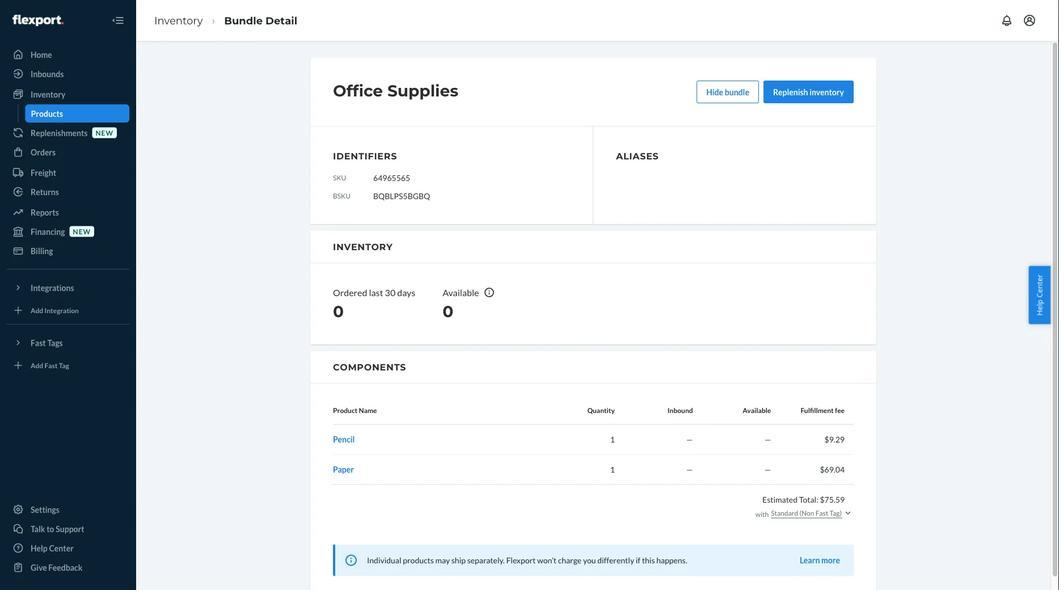 Task type: locate. For each thing, give the bounding box(es) containing it.
0 horizontal spatial center
[[49, 543, 74, 553]]

fast inside fast tags dropdown button
[[31, 338, 46, 348]]

talk to support
[[31, 524, 84, 534]]

0 horizontal spatial help
[[31, 543, 48, 553]]

1 vertical spatial available
[[743, 406, 771, 415]]

0 vertical spatial add
[[31, 306, 43, 314]]

tags
[[47, 338, 63, 348]]

0 vertical spatial help center
[[1035, 275, 1045, 316]]

fast left tags
[[31, 338, 46, 348]]

integrations
[[31, 283, 74, 293]]

replenish inventory button
[[764, 81, 854, 103]]

replenish
[[774, 87, 809, 97]]

learn more
[[800, 556, 841, 565]]

help center
[[1035, 275, 1045, 316], [31, 543, 74, 553]]

add inside "add fast tag" link
[[31, 361, 43, 369]]

products
[[403, 556, 434, 565]]

1 add from the top
[[31, 306, 43, 314]]

0 horizontal spatial available
[[443, 287, 479, 298]]

to
[[47, 524, 54, 534]]

1 horizontal spatial help center
[[1035, 275, 1045, 316]]

open account menu image
[[1023, 14, 1037, 27]]

1 vertical spatial inventory
[[31, 89, 65, 99]]

1 vertical spatial center
[[49, 543, 74, 553]]

identifiers element
[[333, 149, 570, 201]]

inventory link
[[154, 14, 203, 27], [7, 85, 129, 103]]

freight link
[[7, 163, 129, 182]]

0 vertical spatial inventory
[[154, 14, 203, 27]]

replenishments
[[31, 128, 88, 138]]

0 vertical spatial center
[[1035, 275, 1045, 298]]

add integration link
[[7, 301, 129, 320]]

settings link
[[7, 501, 129, 519]]

0 horizontal spatial 0
[[333, 302, 344, 321]]

center
[[1035, 275, 1045, 298], [49, 543, 74, 553]]

paper
[[333, 465, 354, 474]]

0 vertical spatial fast
[[31, 338, 46, 348]]

0 horizontal spatial help center
[[31, 543, 74, 553]]

0 horizontal spatial inventory
[[31, 89, 65, 99]]

0 vertical spatial available
[[443, 287, 479, 298]]

2 vertical spatial inventory
[[333, 241, 393, 252]]

add inside add integration link
[[31, 306, 43, 314]]

fast inside "add fast tag" link
[[45, 361, 58, 369]]

new down "products" link
[[96, 129, 113, 137]]

inventory inside breadcrumbs navigation
[[154, 14, 203, 27]]

2 0 from the left
[[443, 302, 454, 321]]

1 horizontal spatial new
[[96, 129, 113, 137]]

0 horizontal spatial inventory link
[[7, 85, 129, 103]]

quantity
[[588, 406, 615, 415]]

fast left the tag
[[45, 361, 58, 369]]

0 vertical spatial inventory link
[[154, 14, 203, 27]]

1
[[611, 435, 615, 444], [611, 465, 615, 474]]

1 horizontal spatial center
[[1035, 275, 1045, 298]]

add down fast tags
[[31, 361, 43, 369]]

supplies
[[388, 81, 459, 100]]

new
[[96, 129, 113, 137], [73, 227, 91, 236]]

1 0 from the left
[[333, 302, 344, 321]]

1 vertical spatial fast
[[45, 361, 58, 369]]

add fast tag
[[31, 361, 69, 369]]

estimated total: $75.59
[[763, 495, 845, 504]]

settings
[[31, 505, 60, 515]]

fast left tag)
[[816, 509, 829, 517]]

add left integration
[[31, 306, 43, 314]]

tag)
[[830, 509, 842, 517]]

ordered last 30 days 0
[[333, 287, 416, 321]]

1 horizontal spatial 0
[[443, 302, 454, 321]]

1 vertical spatial add
[[31, 361, 43, 369]]

tag
[[59, 361, 69, 369]]

2 add from the top
[[31, 361, 43, 369]]

this
[[642, 556, 655, 565]]

inventory inside inventory element
[[333, 241, 393, 252]]

bqblps5bgbq
[[374, 191, 430, 201]]

1 horizontal spatial inventory link
[[154, 14, 203, 27]]

1 vertical spatial help center
[[31, 543, 74, 553]]

office
[[333, 81, 383, 100]]

paper link
[[333, 465, 354, 474]]

0 horizontal spatial new
[[73, 227, 91, 236]]

1 horizontal spatial help
[[1035, 300, 1045, 316]]

inbounds link
[[7, 65, 129, 83]]

1 for $69.04
[[611, 465, 615, 474]]

2 horizontal spatial inventory
[[333, 241, 393, 252]]

office supplies
[[333, 81, 459, 100]]

new down reports link
[[73, 227, 91, 236]]

2 1 from the top
[[611, 465, 615, 474]]

1 horizontal spatial available
[[743, 406, 771, 415]]

learn more button
[[800, 555, 841, 566]]

available inside inventory element
[[443, 287, 479, 298]]

new for financing
[[73, 227, 91, 236]]

hide bundle
[[707, 87, 750, 97]]

add integration
[[31, 306, 79, 314]]

financing
[[31, 227, 65, 236]]

standard
[[771, 509, 799, 517]]

give feedback
[[31, 563, 83, 572]]

2 vertical spatial fast
[[816, 509, 829, 517]]

0 vertical spatial 1
[[611, 435, 615, 444]]

0 vertical spatial help
[[1035, 300, 1045, 316]]

0 vertical spatial new
[[96, 129, 113, 137]]

0 inside ordered last 30 days 0
[[333, 302, 344, 321]]

replenish inventory
[[774, 87, 845, 97]]

inventory
[[154, 14, 203, 27], [31, 89, 65, 99], [333, 241, 393, 252]]

$9.29
[[825, 435, 845, 444]]

$69.04
[[820, 465, 845, 474]]

1 vertical spatial 1
[[611, 465, 615, 474]]

1 vertical spatial new
[[73, 227, 91, 236]]

1 1 from the top
[[611, 435, 615, 444]]

standard (non fast tag)
[[771, 509, 842, 517]]

flexport logo image
[[12, 15, 63, 26]]

fast tags button
[[7, 334, 129, 352]]

pencil
[[333, 435, 355, 444]]

estimated
[[763, 495, 798, 504]]

help
[[1035, 300, 1045, 316], [31, 543, 48, 553]]

ship
[[452, 556, 466, 565]]

if
[[636, 556, 641, 565]]

1 horizontal spatial inventory
[[154, 14, 203, 27]]

talk to support button
[[7, 520, 129, 538]]

aliases
[[616, 150, 659, 161]]

happens.
[[657, 556, 688, 565]]

0
[[333, 302, 344, 321], [443, 302, 454, 321]]

fulfillment fee
[[801, 406, 845, 415]]

billing
[[31, 246, 53, 256]]

$75.59
[[820, 495, 845, 504]]



Task type: vqa. For each thing, say whether or not it's contained in the screenshot.
Inventory link to the right
yes



Task type: describe. For each thing, give the bounding box(es) containing it.
bundle detail link
[[224, 14, 297, 27]]

give
[[31, 563, 47, 572]]

inventory element
[[310, 231, 877, 344]]

add for add fast tag
[[31, 361, 43, 369]]

charge
[[558, 556, 582, 565]]

fast tags
[[31, 338, 63, 348]]

components
[[333, 361, 406, 373]]

freight
[[31, 168, 56, 177]]

1 vertical spatial help
[[31, 543, 48, 553]]

hide bundle button
[[697, 81, 759, 103]]

fast inside the components element
[[816, 509, 829, 517]]

products
[[31, 109, 63, 118]]

identifiers
[[333, 150, 397, 161]]

fee
[[835, 406, 845, 415]]

orders link
[[7, 143, 129, 161]]

reports
[[31, 207, 59, 217]]

detail
[[266, 14, 297, 27]]

more
[[822, 556, 841, 565]]

days
[[397, 287, 416, 298]]

separately.
[[467, 556, 505, 565]]

reports link
[[7, 203, 129, 221]]

center inside 'button'
[[1035, 275, 1045, 298]]

help inside 'button'
[[1035, 300, 1045, 316]]

ordered
[[333, 287, 367, 298]]

integration
[[45, 306, 79, 314]]

breadcrumbs navigation
[[145, 4, 307, 37]]

home
[[31, 50, 52, 59]]

individual
[[367, 556, 402, 565]]

returns
[[31, 187, 59, 197]]

total:
[[800, 495, 819, 504]]

name
[[359, 406, 377, 415]]

orders
[[31, 147, 56, 157]]

products link
[[25, 104, 129, 123]]

open notifications image
[[1001, 14, 1014, 27]]

may
[[436, 556, 450, 565]]

you
[[583, 556, 596, 565]]

inbounds
[[31, 69, 64, 79]]

returns link
[[7, 183, 129, 201]]

add for add integration
[[31, 306, 43, 314]]

64965565
[[374, 173, 410, 182]]

hide
[[707, 87, 724, 97]]

1 vertical spatial inventory link
[[7, 85, 129, 103]]

product name
[[333, 406, 377, 415]]

give feedback button
[[7, 558, 129, 577]]

inventory
[[810, 87, 845, 97]]

support
[[56, 524, 84, 534]]

with
[[756, 510, 769, 518]]

pencil link
[[333, 435, 355, 444]]

close navigation image
[[111, 14, 125, 27]]

bundle
[[224, 14, 263, 27]]

integrations button
[[7, 279, 129, 297]]

last
[[369, 287, 383, 298]]

home link
[[7, 45, 129, 64]]

components element
[[310, 351, 877, 590]]

product
[[333, 406, 358, 415]]

learn
[[800, 556, 820, 565]]

30
[[385, 287, 396, 298]]

1 for $9.29
[[611, 435, 615, 444]]

bundle
[[725, 87, 750, 97]]

billing link
[[7, 242, 129, 260]]

feedback
[[48, 563, 83, 572]]

differently
[[598, 556, 635, 565]]

talk
[[31, 524, 45, 534]]

fulfillment
[[801, 406, 834, 415]]

bundle detail
[[224, 14, 297, 27]]

available inside the components element
[[743, 406, 771, 415]]

help center link
[[7, 539, 129, 557]]

flexport
[[507, 556, 536, 565]]

inventory inside inventory link
[[31, 89, 65, 99]]

sku
[[333, 173, 346, 182]]

inbound
[[668, 406, 693, 415]]

(non
[[800, 509, 815, 517]]

help center inside 'button'
[[1035, 275, 1045, 316]]

new for replenishments
[[96, 129, 113, 137]]

bsku
[[333, 192, 351, 200]]

won't
[[537, 556, 557, 565]]

help center button
[[1029, 266, 1051, 324]]

individual products may ship separately. flexport won't charge you differently if this happens.
[[367, 556, 688, 565]]



